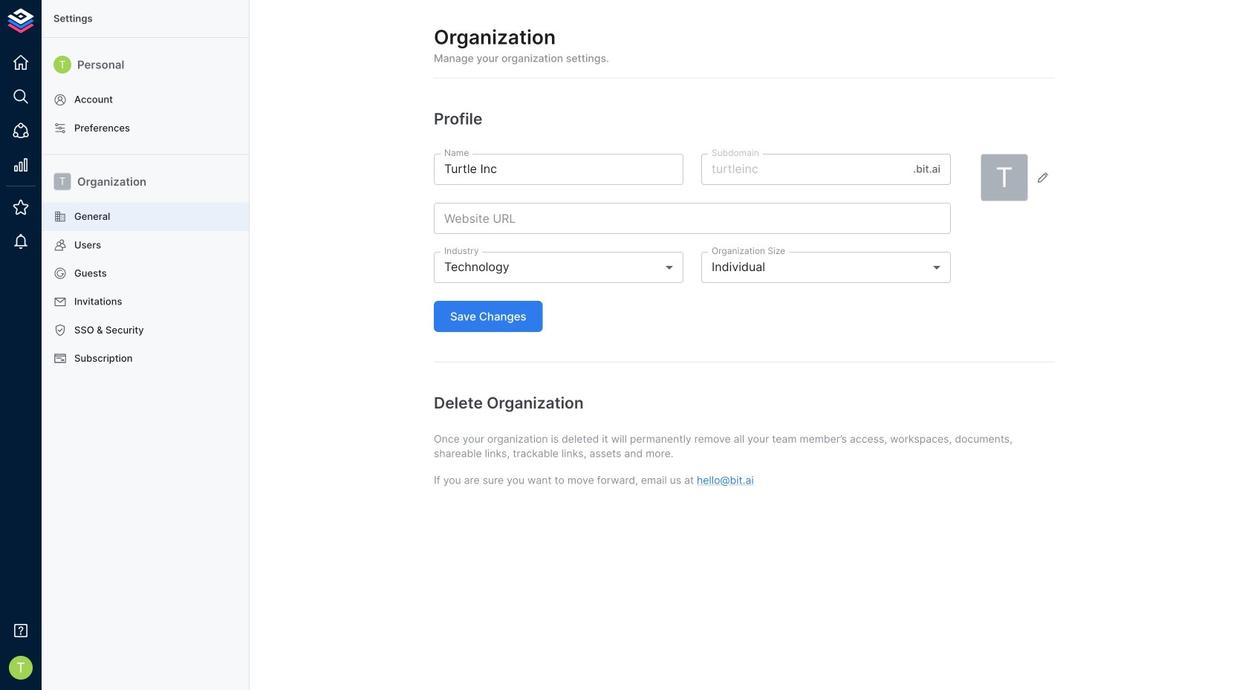 Task type: locate. For each thing, give the bounding box(es) containing it.
0 horizontal spatial   field
[[434, 252, 684, 283]]

  field
[[434, 252, 684, 283], [701, 252, 951, 283]]

1   field from the left
[[434, 252, 684, 283]]

acme text field
[[701, 154, 907, 185]]

1 horizontal spatial   field
[[701, 252, 951, 283]]

2   field from the left
[[701, 252, 951, 283]]



Task type: vqa. For each thing, say whether or not it's contained in the screenshot.
Name (Optional) Text Box
no



Task type: describe. For each thing, give the bounding box(es) containing it.
https:// text field
[[434, 203, 951, 234]]

Acme Company text field
[[434, 154, 684, 185]]



